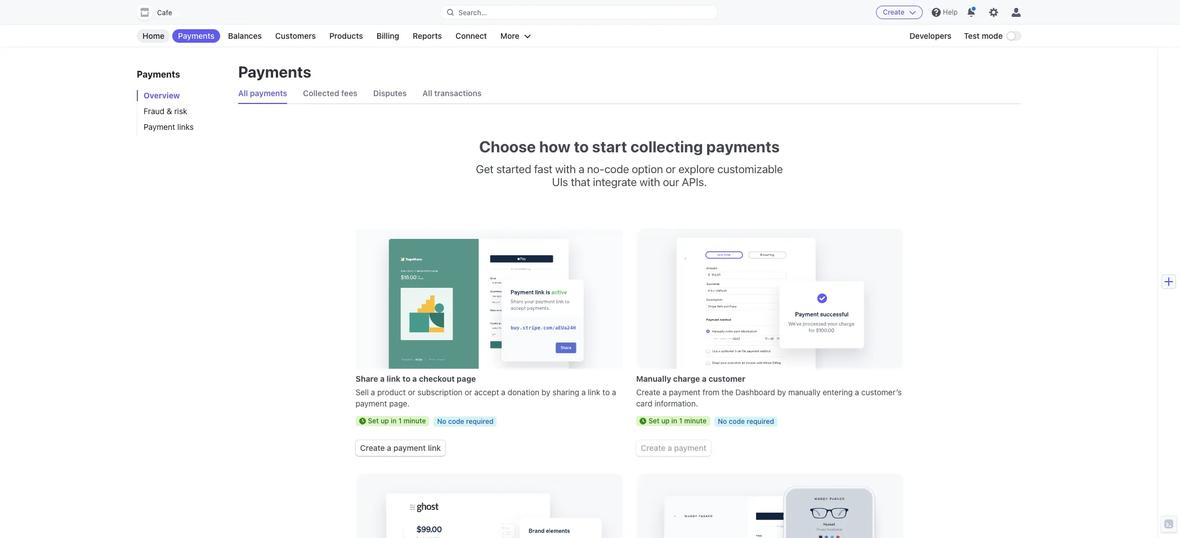 Task type: vqa. For each thing, say whether or not it's contained in the screenshot.
Create a payment
yes



Task type: locate. For each thing, give the bounding box(es) containing it.
up down product
[[381, 417, 389, 426]]

payments
[[250, 88, 287, 98], [707, 137, 780, 156]]

0 horizontal spatial by
[[542, 388, 550, 398]]

uis
[[552, 176, 568, 189]]

minute for checkout
[[404, 417, 426, 426]]

2 up from the left
[[661, 417, 670, 426]]

started
[[497, 163, 532, 176]]

all transactions link
[[423, 83, 482, 104]]

checkout
[[419, 374, 455, 384]]

1 vertical spatial payments
[[707, 137, 780, 156]]

in
[[391, 417, 397, 426], [672, 417, 677, 426]]

1 horizontal spatial or
[[465, 388, 472, 398]]

to right how
[[574, 137, 589, 156]]

no down the
[[718, 418, 727, 426]]

link up product
[[387, 374, 401, 384]]

set down 'card'
[[649, 417, 660, 426]]

required down accept
[[466, 418, 494, 426]]

0 vertical spatial payments
[[250, 88, 287, 98]]

0 horizontal spatial in
[[391, 417, 397, 426]]

1 set up in 1 minute from the left
[[368, 417, 426, 426]]

1 down information.
[[679, 417, 683, 426]]

Search… text field
[[441, 5, 717, 19]]

1 for a
[[679, 417, 683, 426]]

payments left collected
[[250, 88, 287, 98]]

customer's
[[862, 388, 902, 398]]

0 vertical spatial link
[[387, 374, 401, 384]]

no down subscription
[[437, 418, 446, 426]]

set up in 1 minute down the page.
[[368, 417, 426, 426]]

payments link
[[172, 29, 220, 43]]

2 all from the left
[[423, 88, 432, 98]]

Search… search field
[[441, 5, 717, 19]]

1 in from the left
[[391, 417, 397, 426]]

1 1 from the left
[[399, 417, 402, 426]]

create button
[[876, 6, 923, 19]]

all for all payments
[[238, 88, 248, 98]]

all inside all payments link
[[238, 88, 248, 98]]

payment
[[669, 388, 701, 398], [356, 399, 387, 409], [393, 444, 426, 453], [674, 444, 707, 453]]

0 horizontal spatial or
[[408, 388, 416, 398]]

1 no code required from the left
[[437, 418, 494, 426]]

0 horizontal spatial 1
[[399, 417, 402, 426]]

code down subscription
[[448, 418, 464, 426]]

set up in 1 minute down information.
[[649, 417, 707, 426]]

1 horizontal spatial minute
[[684, 417, 707, 426]]

1 required from the left
[[466, 418, 494, 426]]

payments up 'all payments'
[[238, 63, 311, 81]]

2 1 from the left
[[679, 417, 683, 426]]

2 no code required from the left
[[718, 418, 774, 426]]

create
[[883, 8, 905, 16], [636, 388, 661, 398], [360, 444, 385, 453], [641, 444, 666, 453]]

1 all from the left
[[238, 88, 248, 98]]

2 no from the left
[[718, 418, 727, 426]]

0 horizontal spatial payments
[[250, 88, 287, 98]]

fast
[[534, 163, 553, 176]]

1 by from the left
[[542, 388, 550, 398]]

with left our
[[640, 176, 660, 189]]

2 required from the left
[[747, 418, 774, 426]]

a
[[579, 163, 585, 176], [380, 374, 385, 384], [412, 374, 417, 384], [702, 374, 707, 384], [371, 388, 375, 398], [501, 388, 506, 398], [582, 388, 586, 398], [612, 388, 616, 398], [663, 388, 667, 398], [855, 388, 859, 398], [387, 444, 391, 453], [668, 444, 672, 453]]

1 horizontal spatial payments
[[707, 137, 780, 156]]

in down the page.
[[391, 417, 397, 426]]

by left sharing
[[542, 388, 550, 398]]

minute down information.
[[684, 417, 707, 426]]

code
[[605, 163, 629, 176], [448, 418, 464, 426], [729, 418, 745, 426]]

required down dashboard at right
[[747, 418, 774, 426]]

a inside "link"
[[387, 444, 391, 453]]

no
[[437, 418, 446, 426], [718, 418, 727, 426]]

code down the
[[729, 418, 745, 426]]

customizable
[[718, 163, 783, 176]]

1
[[399, 417, 402, 426], [679, 417, 683, 426]]

by inside manually charge a customer create a payment from the dashboard by manually entering a customer's card information.
[[777, 388, 786, 398]]

payment down sell
[[356, 399, 387, 409]]

entering
[[823, 388, 853, 398]]

link right sharing
[[588, 388, 601, 398]]

1 horizontal spatial by
[[777, 388, 786, 398]]

payments right 'home'
[[178, 31, 215, 41]]

share
[[356, 374, 378, 384]]

apis.
[[682, 176, 707, 189]]

collecting
[[631, 137, 703, 156]]

2 set up in 1 minute from the left
[[649, 417, 707, 426]]

or up the page.
[[408, 388, 416, 398]]

payment down information.
[[674, 444, 707, 453]]

by left manually
[[777, 388, 786, 398]]

2 horizontal spatial to
[[603, 388, 610, 398]]

1 set from the left
[[368, 417, 379, 426]]

0 horizontal spatial to
[[403, 374, 411, 384]]

1 vertical spatial to
[[403, 374, 411, 384]]

customers link
[[270, 29, 322, 43]]

2 horizontal spatial or
[[666, 163, 676, 176]]

payment down charge
[[669, 388, 701, 398]]

1 horizontal spatial link
[[428, 444, 441, 453]]

2 minute from the left
[[684, 417, 707, 426]]

page.
[[389, 399, 410, 409]]

1 horizontal spatial up
[[661, 417, 670, 426]]

with right fast
[[555, 163, 576, 176]]

information.
[[655, 399, 698, 409]]

reports
[[413, 31, 442, 41]]

set down sell
[[368, 417, 379, 426]]

0 horizontal spatial up
[[381, 417, 389, 426]]

or
[[666, 163, 676, 176], [408, 388, 416, 398], [465, 388, 472, 398]]

charge
[[673, 374, 700, 384]]

0 horizontal spatial no
[[437, 418, 446, 426]]

products
[[329, 31, 363, 41]]

2 in from the left
[[672, 417, 677, 426]]

by
[[542, 388, 550, 398], [777, 388, 786, 398]]

payment down the page.
[[393, 444, 426, 453]]

card
[[636, 399, 653, 409]]

payments up customizable
[[707, 137, 780, 156]]

in for a
[[391, 417, 397, 426]]

0 horizontal spatial all
[[238, 88, 248, 98]]

manually charge a customer create a payment from the dashboard by manually entering a customer's card information.
[[636, 374, 902, 409]]

up for share a link to a checkout page sell a product or subscription or accept a donation by sharing a link to a payment page.
[[381, 417, 389, 426]]

1 horizontal spatial 1
[[679, 417, 683, 426]]

minute
[[404, 417, 426, 426], [684, 417, 707, 426]]

required for manually
[[747, 418, 774, 426]]

1 up from the left
[[381, 417, 389, 426]]

payment inside manually charge a customer create a payment from the dashboard by manually entering a customer's card information.
[[669, 388, 701, 398]]

1 horizontal spatial in
[[672, 417, 677, 426]]

create inside create button
[[883, 8, 905, 16]]

2 set from the left
[[649, 417, 660, 426]]

1 down the page.
[[399, 417, 402, 426]]

link down subscription
[[428, 444, 441, 453]]

or down page
[[465, 388, 472, 398]]

manually
[[636, 374, 671, 384]]

how
[[539, 137, 571, 156]]

reports link
[[407, 29, 448, 43]]

overview link
[[137, 90, 227, 101]]

1 horizontal spatial code
[[605, 163, 629, 176]]

payments for all payments
[[238, 63, 311, 81]]

code for manually charge a customer create a payment from the dashboard by manually entering a customer's card information.
[[729, 418, 745, 426]]

2 vertical spatial link
[[428, 444, 441, 453]]

customer
[[709, 374, 746, 384]]

manually
[[788, 388, 821, 398]]

to
[[574, 137, 589, 156], [403, 374, 411, 384], [603, 388, 610, 398]]

collected
[[303, 88, 339, 98]]

code down start
[[605, 163, 629, 176]]

up down information.
[[661, 417, 670, 426]]

payment
[[144, 122, 175, 132]]

0 horizontal spatial required
[[466, 418, 494, 426]]

balances
[[228, 31, 262, 41]]

0 horizontal spatial code
[[448, 418, 464, 426]]

0 horizontal spatial set up in 1 minute
[[368, 417, 426, 426]]

2 by from the left
[[777, 388, 786, 398]]

help
[[943, 8, 958, 16]]

0 horizontal spatial no code required
[[437, 418, 494, 426]]

1 horizontal spatial no code required
[[718, 418, 774, 426]]

connect
[[456, 31, 487, 41]]

or inside get started fast with a no-code option or explore customizable uis that integrate with our apis.
[[666, 163, 676, 176]]

tab list
[[238, 83, 1021, 104]]

0 horizontal spatial set
[[368, 417, 379, 426]]

all for all transactions
[[423, 88, 432, 98]]

set for sell a product or subscription or accept a donation by sharing a link to a payment page.
[[368, 417, 379, 426]]

2 vertical spatial to
[[603, 388, 610, 398]]

payment links link
[[137, 122, 227, 133]]

0 horizontal spatial minute
[[404, 417, 426, 426]]

product
[[377, 388, 406, 398]]

no code required
[[437, 418, 494, 426], [718, 418, 774, 426]]

cafe button
[[137, 5, 183, 20]]

1 minute from the left
[[404, 417, 426, 426]]

required for subscription
[[466, 418, 494, 426]]

no-
[[587, 163, 605, 176]]

page
[[457, 374, 476, 384]]

all transactions
[[423, 88, 482, 98]]

integrate
[[593, 176, 637, 189]]

with
[[555, 163, 576, 176], [640, 176, 660, 189]]

required
[[466, 418, 494, 426], [747, 418, 774, 426]]

in down information.
[[672, 417, 677, 426]]

to up product
[[403, 374, 411, 384]]

option
[[632, 163, 663, 176]]

no code required down dashboard at right
[[718, 418, 774, 426]]

minute down the page.
[[404, 417, 426, 426]]

1 horizontal spatial required
[[747, 418, 774, 426]]

1 no from the left
[[437, 418, 446, 426]]

1 horizontal spatial set up in 1 minute
[[649, 417, 707, 426]]

accept
[[474, 388, 499, 398]]

1 horizontal spatial all
[[423, 88, 432, 98]]

developers link
[[904, 29, 957, 43]]

1 horizontal spatial with
[[640, 176, 660, 189]]

no code required for subscription
[[437, 418, 494, 426]]

1 vertical spatial link
[[588, 388, 601, 398]]

create inside manually charge a customer create a payment from the dashboard by manually entering a customer's card information.
[[636, 388, 661, 398]]

1 horizontal spatial set
[[649, 417, 660, 426]]

developers
[[910, 31, 952, 41]]

link
[[387, 374, 401, 384], [588, 388, 601, 398], [428, 444, 441, 453]]

set up in 1 minute
[[368, 417, 426, 426], [649, 417, 707, 426]]

subscription
[[418, 388, 463, 398]]

0 vertical spatial to
[[574, 137, 589, 156]]

payments up overview
[[137, 69, 180, 79]]

2 horizontal spatial code
[[729, 418, 745, 426]]

links
[[177, 122, 194, 132]]

or down collecting
[[666, 163, 676, 176]]

payments
[[178, 31, 215, 41], [238, 63, 311, 81], [137, 69, 180, 79]]

1 horizontal spatial no
[[718, 418, 727, 426]]

to right sharing
[[603, 388, 610, 398]]

get
[[476, 163, 494, 176]]

create inside "create a payment link" "link"
[[360, 444, 385, 453]]

all inside all transactions link
[[423, 88, 432, 98]]

create for create a payment link
[[360, 444, 385, 453]]

create inside create a payment button
[[641, 444, 666, 453]]

no code required down accept
[[437, 418, 494, 426]]



Task type: describe. For each thing, give the bounding box(es) containing it.
sharing
[[553, 388, 580, 398]]

explore
[[679, 163, 715, 176]]

test
[[964, 31, 980, 41]]

payments inside tab list
[[250, 88, 287, 98]]

no for dashboard
[[718, 418, 727, 426]]

connect link
[[450, 29, 493, 43]]

fraud
[[144, 106, 164, 116]]

customers
[[275, 31, 316, 41]]

0 horizontal spatial with
[[555, 163, 576, 176]]

search…
[[459, 8, 487, 17]]

more button
[[495, 29, 536, 43]]

link inside "link"
[[428, 444, 441, 453]]

create for create a payment
[[641, 444, 666, 453]]

all payments link
[[238, 83, 287, 104]]

more
[[501, 31, 520, 41]]

transactions
[[434, 88, 482, 98]]

minute for a
[[684, 417, 707, 426]]

set up in 1 minute for a
[[368, 417, 426, 426]]

no for product
[[437, 418, 446, 426]]

no code required for manually
[[718, 418, 774, 426]]

up for manually charge a customer create a payment from the dashboard by manually entering a customer's card information.
[[661, 417, 670, 426]]

create for create
[[883, 8, 905, 16]]

in for create
[[672, 417, 677, 426]]

0 horizontal spatial link
[[387, 374, 401, 384]]

code inside get started fast with a no-code option or explore customizable uis that integrate with our apis.
[[605, 163, 629, 176]]

payment inside share a link to a checkout page sell a product or subscription or accept a donation by sharing a link to a payment page.
[[356, 399, 387, 409]]

the
[[722, 388, 734, 398]]

create a payment link link
[[356, 441, 446, 457]]

overview
[[144, 91, 180, 100]]

disputes
[[373, 88, 407, 98]]

mode
[[982, 31, 1003, 41]]

help button
[[927, 3, 962, 21]]

payments for overview
[[137, 69, 180, 79]]

2 horizontal spatial link
[[588, 388, 601, 398]]

risk
[[174, 106, 187, 116]]

balances link
[[222, 29, 267, 43]]

set up in 1 minute for create
[[649, 417, 707, 426]]

collected fees link
[[303, 83, 358, 104]]

sell
[[356, 388, 369, 398]]

billing link
[[371, 29, 405, 43]]

share a link to a checkout page sell a product or subscription or accept a donation by sharing a link to a payment page.
[[356, 374, 616, 409]]

get started fast with a no-code option or explore customizable uis that integrate with our apis.
[[476, 163, 783, 189]]

that
[[571, 176, 590, 189]]

fraud & risk link
[[137, 106, 227, 117]]

choose how to start collecting payments
[[479, 137, 780, 156]]

payment inside "create a payment link" "link"
[[393, 444, 426, 453]]

payment links
[[144, 122, 194, 132]]

1 horizontal spatial to
[[574, 137, 589, 156]]

choose
[[479, 137, 536, 156]]

start
[[592, 137, 627, 156]]

payment inside create a payment button
[[674, 444, 707, 453]]

a inside get started fast with a no-code option or explore customizable uis that integrate with our apis.
[[579, 163, 585, 176]]

code for share a link to a checkout page sell a product or subscription or accept a donation by sharing a link to a payment page.
[[448, 418, 464, 426]]

billing
[[377, 31, 399, 41]]

set for create a payment from the dashboard by manually entering a customer's card information.
[[649, 417, 660, 426]]

1 for checkout
[[399, 417, 402, 426]]

create a payment link
[[360, 444, 441, 453]]

products link
[[324, 29, 369, 43]]

our
[[663, 176, 679, 189]]

dashboard
[[736, 388, 775, 398]]

all payments
[[238, 88, 287, 98]]

fraud & risk
[[144, 106, 187, 116]]

&
[[167, 106, 172, 116]]

create a payment button
[[636, 441, 711, 457]]

home link
[[137, 29, 170, 43]]

tab list containing all payments
[[238, 83, 1021, 104]]

cafe
[[157, 8, 172, 17]]

disputes link
[[373, 83, 407, 104]]

a inside button
[[668, 444, 672, 453]]

home
[[142, 31, 164, 41]]

by inside share a link to a checkout page sell a product or subscription or accept a donation by sharing a link to a payment page.
[[542, 388, 550, 398]]

create a payment
[[641, 444, 707, 453]]

from
[[703, 388, 720, 398]]

test mode
[[964, 31, 1003, 41]]

fees
[[341, 88, 358, 98]]

collected fees
[[303, 88, 358, 98]]

donation
[[508, 388, 540, 398]]



